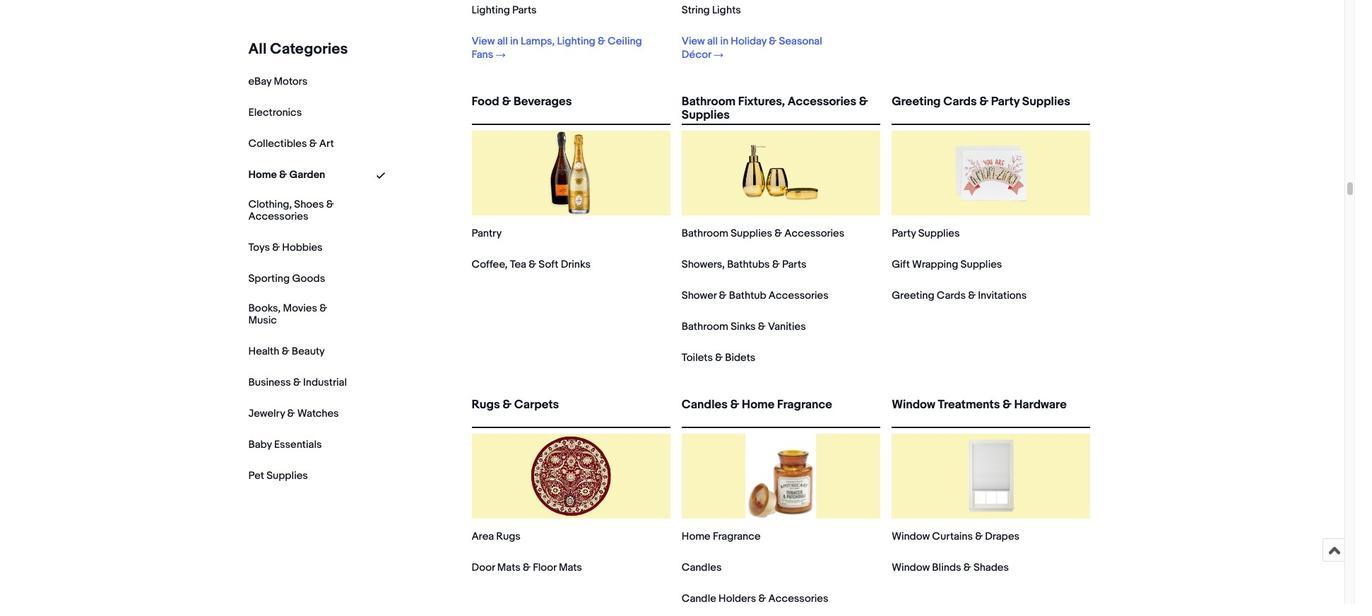 Task type: vqa. For each thing, say whether or not it's contained in the screenshot.
our
no



Task type: describe. For each thing, give the bounding box(es) containing it.
home & garden
[[248, 168, 325, 182]]

essentials
[[274, 438, 322, 451]]

toilets & bidets link
[[682, 351, 756, 365]]

shower & bathtub accessories
[[682, 289, 829, 302]]

all categories
[[248, 40, 348, 59]]

clothing, shoes & accessories link
[[248, 198, 347, 223]]

music
[[248, 313, 277, 327]]

jewelry
[[248, 407, 285, 420]]

string lights
[[682, 4, 741, 17]]

1 vertical spatial fragrance
[[713, 530, 761, 543]]

sporting goods
[[248, 272, 325, 285]]

sporting goods link
[[248, 272, 325, 285]]

& inside view all in lamps, lighting & ceiling fans
[[598, 35, 605, 48]]

business
[[248, 376, 291, 389]]

ceiling
[[608, 35, 642, 48]]

rugs & carpets image
[[529, 434, 613, 519]]

all for lamps,
[[497, 35, 508, 48]]

2 mats from the left
[[559, 561, 582, 574]]

fragrance inside candles & home fragrance link
[[777, 398, 832, 412]]

candles & home fragrance
[[682, 398, 832, 412]]

greeting cards & invitations link
[[892, 289, 1027, 302]]

window for window blinds & shades
[[892, 561, 930, 574]]

bathroom fixtures, accessories & supplies image
[[739, 131, 824, 216]]

drapes
[[985, 530, 1020, 543]]

accessories for shower & bathtub accessories
[[769, 289, 829, 302]]

window treatments & hardware link
[[892, 398, 1091, 424]]

fixtures,
[[738, 95, 785, 109]]

pet
[[248, 469, 264, 482]]

0 vertical spatial lighting
[[472, 4, 510, 17]]

bathtub
[[729, 289, 766, 302]]

sinks
[[731, 320, 756, 334]]

bathroom for bathroom fixtures, accessories & supplies
[[682, 95, 736, 109]]

goods
[[292, 272, 325, 285]]

all
[[248, 40, 267, 59]]

toys & hobbies
[[248, 241, 323, 254]]

seasonal
[[779, 35, 822, 48]]

hobbies
[[282, 241, 323, 254]]

gift
[[892, 258, 910, 271]]

view all in holiday & seasonal décor link
[[682, 35, 861, 61]]

toys & hobbies link
[[248, 241, 323, 254]]

bathroom sinks & vanities link
[[682, 320, 806, 334]]

window curtains & drapes
[[892, 530, 1020, 543]]

candles link
[[682, 561, 722, 574]]

pantry
[[472, 227, 502, 240]]

accessories inside the bathroom fixtures, accessories & supplies
[[788, 95, 856, 109]]

showers,
[[682, 258, 725, 271]]

coffee, tea & soft drinks link
[[472, 258, 591, 271]]

bathroom sinks & vanities
[[682, 320, 806, 334]]

lighting parts
[[472, 4, 537, 17]]

holiday
[[731, 35, 767, 48]]

& inside clothing, shoes & accessories
[[326, 198, 334, 211]]

bathroom for bathroom sinks & vanities
[[682, 320, 728, 334]]

books,
[[248, 302, 281, 315]]

& inside candles & home fragrance link
[[730, 398, 739, 412]]

home for home fragrance
[[682, 530, 711, 543]]

bathroom supplies & accessories link
[[682, 227, 845, 240]]

& inside food & beverages link
[[502, 95, 511, 109]]

motors
[[274, 75, 307, 88]]

window for window treatments & hardware
[[892, 398, 935, 412]]

baby
[[248, 438, 272, 451]]

wrapping
[[912, 258, 958, 271]]

0 vertical spatial rugs
[[472, 398, 500, 412]]

home for home & garden
[[248, 168, 277, 182]]

food & beverages image
[[529, 131, 613, 216]]

door mats & floor mats
[[472, 561, 582, 574]]

& inside "books, movies & music"
[[319, 302, 327, 315]]

view for view all in holiday & seasonal décor
[[682, 35, 705, 48]]

& inside window treatments & hardware "link"
[[1003, 398, 1012, 412]]

electronics
[[248, 106, 302, 119]]

home fragrance link
[[682, 530, 761, 543]]

greeting cards & invitations
[[892, 289, 1027, 302]]

bathroom for bathroom supplies & accessories
[[682, 227, 728, 240]]

jewelry & watches
[[248, 407, 339, 420]]

coffee, tea & soft drinks
[[472, 258, 591, 271]]

greeting for greeting cards & party supplies
[[892, 95, 941, 109]]

window treatments & hardware
[[892, 398, 1067, 412]]

lamps,
[[521, 35, 555, 48]]

window blinds & shades
[[892, 561, 1009, 574]]

sporting
[[248, 272, 290, 285]]

soft
[[539, 258, 559, 271]]

& inside the bathroom fixtures, accessories & supplies
[[859, 95, 868, 109]]

vanities
[[768, 320, 806, 334]]

blinds
[[932, 561, 961, 574]]

1 vertical spatial party
[[892, 227, 916, 240]]

ebay motors link
[[248, 75, 307, 88]]

shower & bathtub accessories link
[[682, 289, 829, 302]]

jewelry & watches link
[[248, 407, 339, 420]]

lighting inside view all in lamps, lighting & ceiling fans
[[557, 35, 595, 48]]

toilets & bidets
[[682, 351, 756, 365]]

window treatments & hardware image
[[949, 434, 1034, 519]]

bathroom supplies & accessories
[[682, 227, 845, 240]]

& inside view all in holiday & seasonal décor
[[769, 35, 777, 48]]

1 vertical spatial parts
[[782, 258, 807, 271]]

categories
[[270, 40, 348, 59]]

drinks
[[561, 258, 591, 271]]

showers, bathtubs & parts
[[682, 258, 807, 271]]

books, movies & music
[[248, 302, 327, 327]]

& inside the greeting cards & party supplies link
[[979, 95, 989, 109]]

party supplies
[[892, 227, 960, 240]]

candles & home fragrance image
[[746, 434, 816, 519]]

area
[[472, 530, 494, 543]]

collectibles
[[248, 137, 307, 151]]

cards for invitations
[[937, 289, 966, 302]]

toys
[[248, 241, 270, 254]]

food
[[472, 95, 499, 109]]

bathroom fixtures, accessories & supplies
[[682, 95, 868, 122]]

health
[[248, 345, 279, 358]]



Task type: locate. For each thing, give the bounding box(es) containing it.
0 horizontal spatial parts
[[512, 4, 537, 17]]

greeting cards & party supplies image
[[949, 131, 1034, 216]]

0 vertical spatial greeting
[[892, 95, 941, 109]]

view all in lamps, lighting & ceiling fans link
[[472, 35, 651, 61]]

2 all from the left
[[707, 35, 718, 48]]

1 mats from the left
[[497, 561, 521, 574]]

lights
[[712, 4, 741, 17]]

invitations
[[978, 289, 1027, 302]]

treatments
[[938, 398, 1000, 412]]

& inside the rugs & carpets link
[[503, 398, 512, 412]]

view inside view all in lamps, lighting & ceiling fans
[[472, 35, 495, 48]]

1 view from the left
[[472, 35, 495, 48]]

mats right floor
[[559, 561, 582, 574]]

home & garden link
[[248, 168, 325, 182]]

beverages
[[514, 95, 572, 109]]

rugs left carpets
[[472, 398, 500, 412]]

lighting right lamps, on the left top
[[557, 35, 595, 48]]

in for holiday
[[720, 35, 729, 48]]

view for view all in lamps, lighting & ceiling fans
[[472, 35, 495, 48]]

1 horizontal spatial fragrance
[[777, 398, 832, 412]]

view down lighting parts
[[472, 35, 495, 48]]

accessories up toys & hobbies link
[[248, 210, 308, 223]]

bathroom up the showers,
[[682, 227, 728, 240]]

0 vertical spatial bathroom
[[682, 95, 736, 109]]

2 in from the left
[[720, 35, 729, 48]]

0 vertical spatial fragrance
[[777, 398, 832, 412]]

parts up lamps, on the left top
[[512, 4, 537, 17]]

baby essentials link
[[248, 438, 322, 451]]

greeting cards & party supplies link
[[892, 95, 1091, 121]]

window blinds & shades link
[[892, 561, 1009, 574]]

showers, bathtubs & parts link
[[682, 258, 807, 271]]

1 bathroom from the top
[[682, 95, 736, 109]]

gift wrapping supplies link
[[892, 258, 1002, 271]]

bathroom down décor
[[682, 95, 736, 109]]

bathroom down shower
[[682, 320, 728, 334]]

1 in from the left
[[510, 35, 518, 48]]

1 vertical spatial rugs
[[496, 530, 521, 543]]

string
[[682, 4, 710, 17]]

in for lamps,
[[510, 35, 518, 48]]

window left the treatments
[[892, 398, 935, 412]]

greeting for greeting cards & invitations
[[892, 289, 935, 302]]

1 vertical spatial home
[[742, 398, 775, 412]]

shoes
[[294, 198, 324, 211]]

accessories up vanities
[[769, 289, 829, 302]]

in inside view all in lamps, lighting & ceiling fans
[[510, 35, 518, 48]]

baby essentials
[[248, 438, 322, 451]]

0 vertical spatial window
[[892, 398, 935, 412]]

collectibles & art
[[248, 137, 334, 151]]

0 horizontal spatial all
[[497, 35, 508, 48]]

collectibles & art link
[[248, 137, 334, 151]]

shower
[[682, 289, 717, 302]]

0 vertical spatial home
[[248, 168, 277, 182]]

lighting up fans
[[472, 4, 510, 17]]

accessories inside clothing, shoes & accessories
[[248, 210, 308, 223]]

window
[[892, 398, 935, 412], [892, 530, 930, 543], [892, 561, 930, 574]]

tea
[[510, 258, 526, 271]]

all inside view all in holiday & seasonal décor
[[707, 35, 718, 48]]

all right fans
[[497, 35, 508, 48]]

window left blinds
[[892, 561, 930, 574]]

home up the clothing,
[[248, 168, 277, 182]]

décor
[[682, 48, 711, 61]]

bathroom fixtures, accessories & supplies link
[[682, 95, 881, 122]]

1 horizontal spatial home
[[682, 530, 711, 543]]

rugs
[[472, 398, 500, 412], [496, 530, 521, 543]]

carpets
[[514, 398, 559, 412]]

clothing, shoes & accessories
[[248, 198, 334, 223]]

view all in lamps, lighting & ceiling fans
[[472, 35, 642, 61]]

greeting
[[892, 95, 941, 109], [892, 289, 935, 302]]

door
[[472, 561, 495, 574]]

view down string
[[682, 35, 705, 48]]

3 bathroom from the top
[[682, 320, 728, 334]]

cards for party
[[943, 95, 977, 109]]

0 vertical spatial parts
[[512, 4, 537, 17]]

bidets
[[725, 351, 756, 365]]

window left curtains
[[892, 530, 930, 543]]

1 all from the left
[[497, 35, 508, 48]]

1 horizontal spatial mats
[[559, 561, 582, 574]]

1 horizontal spatial all
[[707, 35, 718, 48]]

parts
[[512, 4, 537, 17], [782, 258, 807, 271]]

toilets
[[682, 351, 713, 365]]

accessories
[[788, 95, 856, 109], [248, 210, 308, 223], [785, 227, 845, 240], [769, 289, 829, 302]]

mats right door
[[497, 561, 521, 574]]

string lights link
[[682, 4, 741, 17]]

0 vertical spatial cards
[[943, 95, 977, 109]]

electronics link
[[248, 106, 302, 119]]

1 vertical spatial lighting
[[557, 35, 595, 48]]

industrial
[[303, 376, 347, 389]]

1 vertical spatial candles
[[682, 561, 722, 574]]

business & industrial
[[248, 376, 347, 389]]

garden
[[289, 168, 325, 182]]

pet supplies link
[[248, 469, 308, 482]]

0 vertical spatial candles
[[682, 398, 728, 412]]

party supplies link
[[892, 227, 960, 240]]

view all in holiday & seasonal décor
[[682, 35, 822, 61]]

accessories down bathroom fixtures, accessories & supplies image
[[785, 227, 845, 240]]

pantry link
[[472, 227, 502, 240]]

0 horizontal spatial lighting
[[472, 4, 510, 17]]

1 horizontal spatial parts
[[782, 258, 807, 271]]

movies
[[283, 302, 317, 315]]

candles down toilets
[[682, 398, 728, 412]]

rugs & carpets link
[[472, 398, 670, 424]]

1 horizontal spatial view
[[682, 35, 705, 48]]

all inside view all in lamps, lighting & ceiling fans
[[497, 35, 508, 48]]

parts down bathroom supplies & accessories link
[[782, 258, 807, 271]]

2 view from the left
[[682, 35, 705, 48]]

lighting
[[472, 4, 510, 17], [557, 35, 595, 48]]

accessories for bathroom supplies & accessories
[[785, 227, 845, 240]]

all down string lights
[[707, 35, 718, 48]]

business & industrial link
[[248, 376, 347, 389]]

2 greeting from the top
[[892, 289, 935, 302]]

rugs right "area"
[[496, 530, 521, 543]]

in
[[510, 35, 518, 48], [720, 35, 729, 48]]

candles for candles & home fragrance
[[682, 398, 728, 412]]

0 horizontal spatial mats
[[497, 561, 521, 574]]

0 horizontal spatial in
[[510, 35, 518, 48]]

in left lamps, on the left top
[[510, 35, 518, 48]]

supplies inside the bathroom fixtures, accessories & supplies
[[682, 108, 730, 122]]

accessories right fixtures,
[[788, 95, 856, 109]]

0 horizontal spatial home
[[248, 168, 277, 182]]

health & beauty link
[[248, 345, 325, 358]]

art
[[319, 137, 334, 151]]

window for window curtains & drapes
[[892, 530, 930, 543]]

floor
[[533, 561, 557, 574]]

2 vertical spatial window
[[892, 561, 930, 574]]

pet supplies
[[248, 469, 308, 482]]

0 horizontal spatial party
[[892, 227, 916, 240]]

shades
[[974, 561, 1009, 574]]

view inside view all in holiday & seasonal décor
[[682, 35, 705, 48]]

area rugs link
[[472, 530, 521, 543]]

ebay motors
[[248, 75, 307, 88]]

bathroom
[[682, 95, 736, 109], [682, 227, 728, 240], [682, 320, 728, 334]]

candles & home fragrance link
[[682, 398, 881, 424]]

accessories for clothing, shoes & accessories
[[248, 210, 308, 223]]

1 greeting from the top
[[892, 95, 941, 109]]

curtains
[[932, 530, 973, 543]]

health & beauty
[[248, 345, 325, 358]]

lighting parts link
[[472, 4, 537, 17]]

1 vertical spatial window
[[892, 530, 930, 543]]

fragrance
[[777, 398, 832, 412], [713, 530, 761, 543]]

bathroom inside the bathroom fixtures, accessories & supplies
[[682, 95, 736, 109]]

in left holiday at top
[[720, 35, 729, 48]]

1 vertical spatial greeting
[[892, 289, 935, 302]]

1 horizontal spatial in
[[720, 35, 729, 48]]

2 horizontal spatial home
[[742, 398, 775, 412]]

2 window from the top
[[892, 530, 930, 543]]

door mats & floor mats link
[[472, 561, 582, 574]]

1 vertical spatial bathroom
[[682, 227, 728, 240]]

1 window from the top
[[892, 398, 935, 412]]

0 vertical spatial party
[[991, 95, 1020, 109]]

food & beverages
[[472, 95, 572, 109]]

2 candles from the top
[[682, 561, 722, 574]]

2 vertical spatial home
[[682, 530, 711, 543]]

1 candles from the top
[[682, 398, 728, 412]]

1 horizontal spatial party
[[991, 95, 1020, 109]]

candles down home fragrance
[[682, 561, 722, 574]]

2 vertical spatial bathroom
[[682, 320, 728, 334]]

0 horizontal spatial fragrance
[[713, 530, 761, 543]]

beauty
[[292, 345, 325, 358]]

all for holiday
[[707, 35, 718, 48]]

home up candles link
[[682, 530, 711, 543]]

candles for candles link
[[682, 561, 722, 574]]

0 horizontal spatial view
[[472, 35, 495, 48]]

in inside view all in holiday & seasonal décor
[[720, 35, 729, 48]]

home down bidets
[[742, 398, 775, 412]]

1 horizontal spatial lighting
[[557, 35, 595, 48]]

1 vertical spatial cards
[[937, 289, 966, 302]]

2 bathroom from the top
[[682, 227, 728, 240]]

3 window from the top
[[892, 561, 930, 574]]

window inside "link"
[[892, 398, 935, 412]]

&
[[598, 35, 605, 48], [769, 35, 777, 48], [502, 95, 511, 109], [859, 95, 868, 109], [979, 95, 989, 109], [309, 137, 317, 151], [279, 168, 287, 182], [326, 198, 334, 211], [775, 227, 782, 240], [272, 241, 280, 254], [529, 258, 536, 271], [772, 258, 780, 271], [719, 289, 727, 302], [968, 289, 976, 302], [319, 302, 327, 315], [758, 320, 766, 334], [282, 345, 289, 358], [715, 351, 723, 365], [293, 376, 301, 389], [503, 398, 512, 412], [730, 398, 739, 412], [1003, 398, 1012, 412], [287, 407, 295, 420], [975, 530, 983, 543], [523, 561, 531, 574], [964, 561, 971, 574]]



